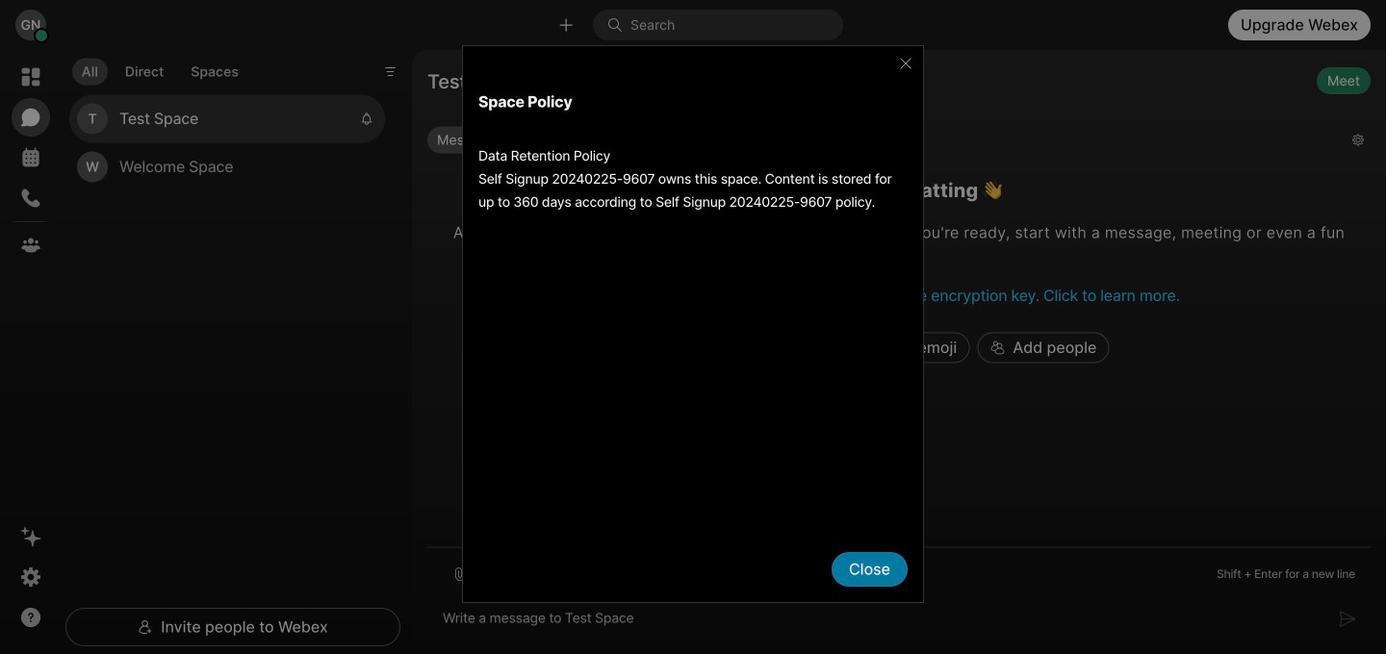 Task type: locate. For each thing, give the bounding box(es) containing it.
message composer toolbar element
[[428, 549, 1372, 593]]

space policy dialog
[[462, 45, 925, 610]]

group
[[428, 127, 1338, 158]]

navigation
[[0, 50, 62, 655]]

tab list
[[67, 47, 253, 91]]

test space, you will be notified of all new messages in this space list item
[[69, 95, 385, 143]]



Task type: describe. For each thing, give the bounding box(es) containing it.
you will be notified of all new messages in this space image
[[360, 112, 374, 126]]

welcome space list item
[[69, 143, 385, 191]]

webex tab list
[[12, 58, 50, 265]]



Task type: vqa. For each thing, say whether or not it's contained in the screenshot.
3rd list item from the bottom
no



